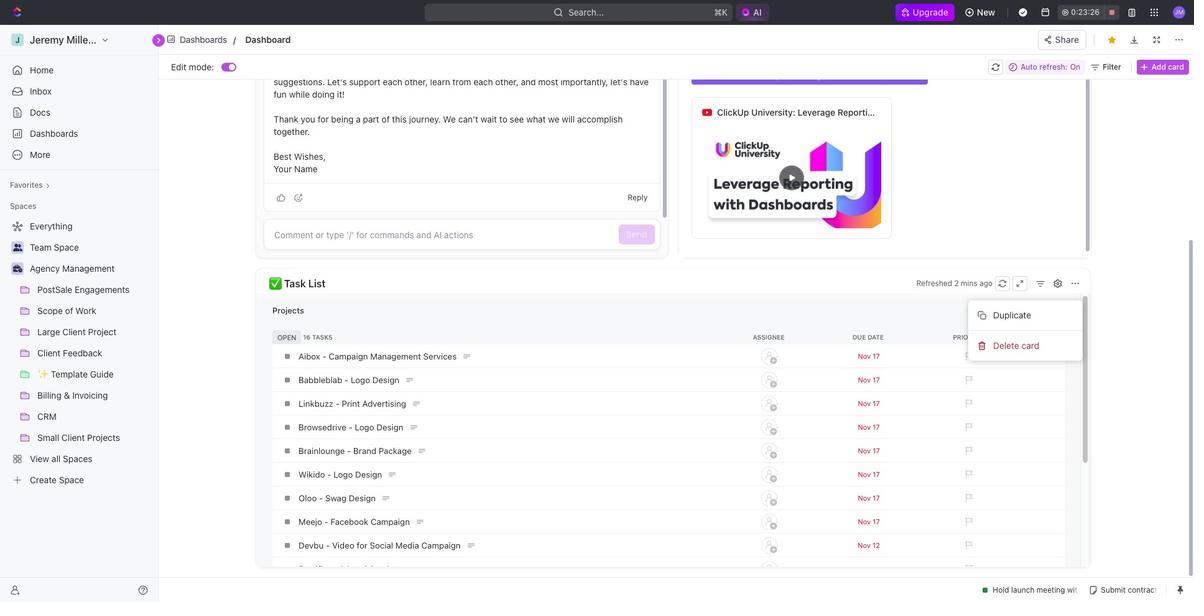 Task type: locate. For each thing, give the bounding box(es) containing it.
delete
[[994, 340, 1020, 351]]

0:23:26
[[1072, 7, 1100, 17]]

1 horizontal spatial other,
[[496, 77, 519, 87]]

and up have
[[624, 64, 639, 75]]

clickup university: leverage reporting with dashboards
[[718, 107, 950, 118]]

dashboards link
[[164, 30, 232, 49], [5, 124, 153, 144]]

0 vertical spatial and
[[624, 64, 639, 75]]

dashboards right with
[[901, 107, 950, 118]]

0 horizontal spatial dashboards
[[30, 128, 78, 139]]

2 other, from the left
[[496, 77, 519, 87]]

this right in
[[408, 64, 423, 75]]

pm
[[1112, 30, 1124, 40]]

13,
[[1050, 30, 1061, 40]]

0 vertical spatial this
[[408, 64, 423, 75]]

0 vertical spatial card
[[1169, 62, 1185, 71]]

0 horizontal spatial card
[[1022, 340, 1040, 351]]

card
[[1169, 62, 1185, 71], [1022, 340, 1040, 351]]

1 each from the left
[[383, 77, 403, 87]]

0 horizontal spatial management
[[62, 263, 115, 274]]

reply
[[628, 193, 648, 202]]

a
[[755, 70, 761, 80]]

duplicate button
[[974, 306, 1078, 325]]

None text field
[[245, 32, 591, 47]]

what
[[527, 114, 546, 124]]

idea
[[346, 64, 363, 75]]

1 vertical spatial card
[[1022, 340, 1040, 351]]

docs link
[[5, 103, 153, 123]]

1 vertical spatial management
[[62, 263, 115, 274]]

to left see
[[500, 114, 508, 124]]

dashboards down docs
[[30, 128, 78, 139]]

1 horizontal spatial and
[[624, 64, 639, 75]]

hesitate
[[496, 64, 529, 75]]

each down don't
[[474, 77, 493, 87]]

to left share
[[531, 64, 539, 75]]

so,
[[458, 64, 471, 75]]

card for add card
[[1169, 62, 1185, 71]]

wishes,
[[294, 151, 326, 162]]

see
[[510, 114, 524, 124]]

to
[[531, 64, 539, 75], [500, 114, 508, 124]]

0 horizontal spatial this
[[392, 114, 407, 124]]

new
[[978, 7, 996, 17]]

being
[[331, 114, 354, 124]]

importantly,
[[561, 77, 608, 87]]

let's
[[328, 77, 347, 87]]

0 horizontal spatial other,
[[405, 77, 428, 87]]

1 horizontal spatial card
[[1169, 62, 1185, 71]]

this right "of" on the left top
[[392, 114, 407, 124]]

guide
[[898, 70, 922, 80]]

business time image
[[13, 265, 22, 273]]

0:23:26 button
[[1059, 5, 1120, 20]]

card right delete
[[1022, 340, 1040, 351]]

other, down the hesitate
[[496, 77, 519, 87]]

let's
[[611, 77, 628, 87]]

1 other, from the left
[[405, 77, 428, 87]]

2 horizontal spatial dashboards
[[901, 107, 950, 118]]

management right agency
[[62, 263, 115, 274]]

1 horizontal spatial this
[[408, 64, 423, 75]]

together.
[[274, 126, 310, 137]]

✅
[[269, 278, 282, 289]]

1 horizontal spatial dashboards link
[[164, 30, 232, 49]]

agency management
[[30, 263, 115, 274]]

from
[[453, 77, 472, 87]]

✅ task list button
[[269, 275, 913, 292]]

inbox link
[[5, 82, 153, 101]]

to inside remember, every idea matters in this project. so, don't hesitate to share your thoughts and suggestions. let's support each other, learn from each other, and most importantly, let's have fun while doing it!
[[531, 64, 539, 75]]

auto
[[1021, 62, 1038, 71]]

university:
[[752, 107, 796, 118]]

dashboards up mode: at the top
[[180, 34, 227, 44]]

project
[[763, 70, 792, 80]]

dashboards link up mode: at the top
[[164, 30, 232, 49]]

1 horizontal spatial each
[[474, 77, 493, 87]]

name
[[294, 164, 318, 174]]

upgrade
[[913, 7, 949, 17]]

best
[[274, 151, 292, 162]]

card right add
[[1169, 62, 1185, 71]]

auto refresh: on
[[1021, 62, 1081, 71]]

mins
[[962, 279, 978, 288]]

0 horizontal spatial dashboards link
[[5, 124, 153, 144]]

it!
[[337, 89, 345, 100]]

add card button
[[1138, 59, 1190, 74]]

send button
[[619, 225, 655, 245]]

1 horizontal spatial management
[[794, 70, 848, 80]]

most
[[539, 77, 559, 87]]

remember,
[[274, 64, 319, 75]]

each down in
[[383, 77, 403, 87]]

1 horizontal spatial to
[[531, 64, 539, 75]]

0 vertical spatial management
[[794, 70, 848, 80]]

delete card
[[994, 340, 1040, 351]]

1 vertical spatial this
[[392, 114, 407, 124]]

share button
[[1038, 30, 1087, 49]]

management
[[794, 70, 848, 80], [62, 263, 115, 274]]

1 vertical spatial to
[[500, 114, 508, 124]]

2 vertical spatial dashboards
[[30, 128, 78, 139]]

favorites
[[10, 180, 43, 190]]

add card
[[1152, 62, 1185, 71]]

management up leverage
[[794, 70, 848, 80]]

0 horizontal spatial to
[[500, 114, 508, 124]]

1 horizontal spatial dashboards
[[180, 34, 227, 44]]

will
[[562, 114, 575, 124]]

clickup logo image
[[1133, 30, 1189, 41]]

2
[[955, 279, 959, 288]]

upgrade link
[[896, 4, 955, 21]]

other, down in
[[405, 77, 428, 87]]

and left most
[[521, 77, 536, 87]]

part
[[363, 114, 380, 124]]

dashboards
[[180, 34, 227, 44], [901, 107, 950, 118], [30, 128, 78, 139]]

inbox
[[30, 86, 52, 96]]

remember, every idea matters in this project. so, don't hesitate to share your thoughts and suggestions. let's support each other, learn from each other, and most importantly, let's have fun while doing it!
[[274, 64, 652, 100]]

for
[[318, 114, 329, 124]]

dashboards link down docs "link"
[[5, 124, 153, 144]]

list
[[309, 278, 326, 289]]

to inside the thank you for being a part of this journey. we can't wait to see what we will accomplish together.
[[500, 114, 508, 124]]

we
[[548, 114, 560, 124]]

0 horizontal spatial and
[[521, 77, 536, 87]]

dec
[[1033, 30, 1048, 40]]

refreshed 2 mins ago
[[917, 279, 993, 288]]

0 vertical spatial to
[[531, 64, 539, 75]]

0 horizontal spatial each
[[383, 77, 403, 87]]



Task type: describe. For each thing, give the bounding box(es) containing it.
dashboards inside sidebar navigation
[[30, 128, 78, 139]]

1:07
[[1095, 30, 1110, 40]]

thank
[[274, 114, 299, 124]]

favorites button
[[5, 178, 55, 193]]

0 vertical spatial dashboards
[[180, 34, 227, 44]]

thank you for being a part of this journey. we can't wait to see what we will accomplish together.
[[274, 114, 626, 137]]

edit mode:
[[171, 61, 214, 72]]

mode:
[[189, 61, 214, 72]]

duplicate
[[994, 310, 1032, 320]]

wait
[[481, 114, 497, 124]]

every
[[322, 64, 344, 75]]

build
[[732, 70, 752, 80]]

new button
[[960, 2, 1003, 22]]

we
[[443, 114, 456, 124]]

management inside agency management link
[[62, 263, 115, 274]]

support
[[349, 77, 381, 87]]

best wishes, your name
[[274, 151, 326, 174]]

while
[[289, 89, 310, 100]]

⌘k
[[715, 7, 728, 17]]

clickup university: leverage reporting with dashboards link
[[718, 98, 950, 128]]

your
[[566, 64, 584, 75]]

journey.
[[409, 114, 441, 124]]

card for delete card
[[1022, 340, 1040, 351]]

with
[[881, 107, 898, 118]]

task
[[284, 278, 306, 289]]

share
[[541, 64, 564, 75]]

matters
[[365, 64, 396, 75]]

clickup
[[718, 107, 750, 118]]

✅ task list
[[269, 278, 326, 289]]

reply button
[[623, 190, 653, 205]]

sidebar navigation
[[0, 25, 159, 602]]

dashboard
[[850, 70, 895, 80]]

you
[[301, 114, 315, 124]]

this inside the thank you for being a part of this journey. we can't wait to see what we will accomplish together.
[[392, 114, 407, 124]]

refresh:
[[1040, 62, 1068, 71]]

of
[[382, 114, 390, 124]]

a
[[356, 114, 361, 124]]

ago
[[980, 279, 993, 288]]

on
[[1071, 62, 1081, 71]]

to
[[719, 70, 729, 80]]

can't
[[459, 114, 479, 124]]

spaces
[[10, 202, 36, 211]]

accomplish
[[577, 114, 623, 124]]

agency management link
[[30, 259, 151, 279]]

dec 13, 2023 at 1:07 pm
[[1033, 30, 1124, 40]]

how
[[699, 70, 717, 80]]

suggestions.
[[274, 77, 325, 87]]

home
[[30, 65, 54, 75]]

doing
[[312, 89, 335, 100]]

1 vertical spatial dashboards link
[[5, 124, 153, 144]]

reporting
[[838, 107, 879, 118]]

in
[[398, 64, 406, 75]]

how to build a project management dashboard guide
[[699, 70, 922, 80]]

this inside remember, every idea matters in this project. so, don't hesitate to share your thoughts and suggestions. let's support each other, learn from each other, and most importantly, let's have fun while doing it!
[[408, 64, 423, 75]]

at
[[1085, 30, 1092, 40]]

add
[[1152, 62, 1167, 71]]

refreshed
[[917, 279, 953, 288]]

send
[[626, 229, 648, 240]]

project.
[[425, 64, 456, 75]]

have
[[630, 77, 649, 87]]

your
[[274, 164, 292, 174]]

fun
[[274, 89, 287, 100]]

0 vertical spatial dashboards link
[[164, 30, 232, 49]]

1 vertical spatial dashboards
[[901, 107, 950, 118]]

agency
[[30, 263, 60, 274]]

2023
[[1063, 30, 1083, 40]]

edit
[[171, 61, 187, 72]]

search...
[[569, 7, 604, 17]]

1 vertical spatial and
[[521, 77, 536, 87]]

learn
[[430, 77, 450, 87]]

2 each from the left
[[474, 77, 493, 87]]

delete card button
[[974, 336, 1078, 356]]

leverage
[[798, 107, 836, 118]]



Task type: vqa. For each thing, say whether or not it's contained in the screenshot.
leftmost ,
no



